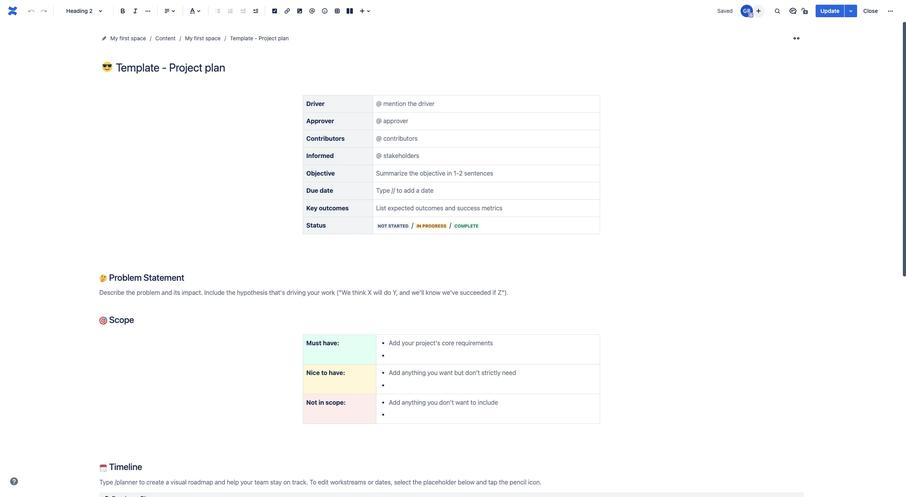 Task type: vqa. For each thing, say whether or not it's contained in the screenshot.
/ to the left
yes



Task type: describe. For each thing, give the bounding box(es) containing it.
indent tab image
[[251, 6, 260, 16]]

not
[[378, 223, 387, 229]]

action item image
[[270, 6, 279, 16]]

date
[[320, 187, 333, 194]]

0 vertical spatial have:
[[323, 340, 339, 347]]

first for first my first space link from left
[[119, 35, 129, 41]]

outcomes
[[319, 205, 349, 212]]

:dart: image
[[99, 317, 107, 325]]

started
[[388, 223, 409, 229]]

plan
[[278, 35, 289, 41]]

layouts image
[[345, 6, 355, 16]]

align left image
[[162, 6, 172, 16]]

emoji image
[[320, 6, 330, 16]]

not in scope:
[[306, 399, 346, 406]]

nice to have:
[[306, 370, 345, 377]]

due
[[306, 187, 318, 194]]

to
[[321, 370, 327, 377]]

objective
[[306, 170, 335, 177]]

1 vertical spatial have:
[[329, 370, 345, 377]]

informed
[[306, 152, 334, 159]]

2 my first space link from the left
[[185, 34, 221, 43]]

my for first my first space link from left
[[110, 35, 118, 41]]

help image
[[9, 477, 19, 487]]

mention image
[[308, 6, 317, 16]]

saved
[[718, 7, 733, 14]]

:dart: image
[[99, 317, 107, 325]]

adjust update settings image
[[846, 6, 856, 16]]

greg robinson image
[[741, 5, 754, 17]]

outdent ⇧tab image
[[238, 6, 248, 16]]

content link
[[155, 34, 176, 43]]

update button
[[816, 5, 845, 17]]

contributors
[[306, 135, 345, 142]]

invite to edit image
[[754, 6, 764, 15]]

scope
[[107, 315, 134, 325]]

template - project plan link
[[230, 34, 289, 43]]

2 / from the left
[[450, 222, 451, 229]]

problem statement
[[107, 272, 184, 283]]

approver
[[306, 118, 334, 125]]

numbered list ⌘⇧7 image
[[226, 6, 235, 16]]

not
[[306, 399, 317, 406]]

more formatting image
[[143, 6, 153, 16]]

statement
[[144, 272, 184, 283]]

Main content area, start typing to enter text. text field
[[99, 86, 804, 497]]

no restrictions image
[[801, 6, 811, 16]]

content
[[155, 35, 176, 41]]

my first space for 1st my first space link from right
[[185, 35, 221, 41]]

nice
[[306, 370, 320, 377]]

update
[[821, 7, 840, 14]]

bold ⌘b image
[[118, 6, 128, 16]]

2
[[89, 7, 93, 14]]

more image
[[886, 6, 896, 16]]

1 / from the left
[[412, 222, 414, 229]]

project
[[259, 35, 277, 41]]

move this page image
[[101, 35, 107, 41]]

complete
[[455, 223, 479, 229]]

status
[[306, 222, 326, 229]]



Task type: locate. For each thing, give the bounding box(es) containing it.
2 first from the left
[[194, 35, 204, 41]]

2 my first space from the left
[[185, 35, 221, 41]]

first right move this page image
[[119, 35, 129, 41]]

1 horizontal spatial first
[[194, 35, 204, 41]]

roadmap planner image
[[103, 494, 112, 497]]

1 horizontal spatial /
[[450, 222, 451, 229]]

1 space from the left
[[131, 35, 146, 41]]

my first space link
[[110, 34, 146, 43], [185, 34, 221, 43]]

my first space right move this page image
[[110, 35, 146, 41]]

bullet list ⌘⇧8 image
[[213, 6, 223, 16]]

due date
[[306, 187, 333, 194]]

progress
[[423, 223, 447, 229]]

have:
[[323, 340, 339, 347], [329, 370, 345, 377]]

in
[[417, 223, 421, 229], [319, 399, 324, 406]]

my right move this page image
[[110, 35, 118, 41]]

confluence image
[[6, 5, 19, 17], [6, 5, 19, 17]]

make page fixed-width image
[[792, 34, 802, 43]]

2 my from the left
[[185, 35, 193, 41]]

/ right progress
[[450, 222, 451, 229]]

space left content
[[131, 35, 146, 41]]

1 my from the left
[[110, 35, 118, 41]]

-
[[255, 35, 257, 41]]

in left progress
[[417, 223, 421, 229]]

first for 1st my first space link from right
[[194, 35, 204, 41]]

my
[[110, 35, 118, 41], [185, 35, 193, 41]]

timeline
[[107, 462, 142, 473]]

my for 1st my first space link from right
[[185, 35, 193, 41]]

key outcomes
[[306, 205, 349, 212]]

heading 2 button
[[57, 2, 110, 20]]

1 my first space from the left
[[110, 35, 146, 41]]

0 horizontal spatial in
[[319, 399, 324, 406]]

1 vertical spatial in
[[319, 399, 324, 406]]

/ right started
[[412, 222, 414, 229]]

add image, video, or file image
[[295, 6, 305, 16]]

first right content
[[194, 35, 204, 41]]

in inside not started / in progress / complete
[[417, 223, 421, 229]]

0 vertical spatial in
[[417, 223, 421, 229]]

0 horizontal spatial my
[[110, 35, 118, 41]]

0 horizontal spatial space
[[131, 35, 146, 41]]

heading
[[66, 7, 88, 14]]

in right not
[[319, 399, 324, 406]]

heading 2
[[66, 7, 93, 14]]

redo ⌘⇧z image
[[39, 6, 49, 16]]

close
[[864, 7, 878, 14]]

0 horizontal spatial my first space
[[110, 35, 146, 41]]

my first space link right move this page image
[[110, 34, 146, 43]]

table image
[[333, 6, 342, 16]]

not started / in progress / complete
[[378, 222, 479, 229]]

:sunglasses: image
[[102, 62, 112, 72], [102, 62, 112, 72]]

0 horizontal spatial my first space link
[[110, 34, 146, 43]]

my first space for first my first space link from left
[[110, 35, 146, 41]]

comment icon image
[[789, 6, 798, 16]]

my first space
[[110, 35, 146, 41], [185, 35, 221, 41]]

2 space from the left
[[206, 35, 221, 41]]

0 horizontal spatial /
[[412, 222, 414, 229]]

driver
[[306, 100, 325, 107]]

1 horizontal spatial in
[[417, 223, 421, 229]]

key
[[306, 205, 318, 212]]

1 my first space link from the left
[[110, 34, 146, 43]]

template
[[230, 35, 253, 41]]

1 horizontal spatial my first space link
[[185, 34, 221, 43]]

find and replace image
[[773, 6, 783, 16]]

problem
[[109, 272, 142, 283]]

scope:
[[326, 399, 346, 406]]

/
[[412, 222, 414, 229], [450, 222, 451, 229]]

space
[[131, 35, 146, 41], [206, 35, 221, 41]]

template - project plan
[[230, 35, 289, 41]]

have: right must
[[323, 340, 339, 347]]

close button
[[859, 5, 883, 17]]

1 horizontal spatial my first space
[[185, 35, 221, 41]]

my first space link down the bullet list ⌘⇧8 image
[[185, 34, 221, 43]]

must have:
[[306, 340, 339, 347]]

1 first from the left
[[119, 35, 129, 41]]

space down the bullet list ⌘⇧8 image
[[206, 35, 221, 41]]

:calendar_spiral: image
[[99, 464, 107, 472], [99, 464, 107, 472]]

:thinking: image
[[99, 275, 107, 283], [99, 275, 107, 283]]

must
[[306, 340, 322, 347]]

undo ⌘z image
[[27, 6, 36, 16]]

1 horizontal spatial my
[[185, 35, 193, 41]]

my right content
[[185, 35, 193, 41]]

Give this page a title text field
[[116, 61, 804, 74]]

space for first my first space link from left
[[131, 35, 146, 41]]

my first space down the bullet list ⌘⇧8 image
[[185, 35, 221, 41]]

first
[[119, 35, 129, 41], [194, 35, 204, 41]]

link image
[[283, 6, 292, 16]]

0 horizontal spatial first
[[119, 35, 129, 41]]

have: right to
[[329, 370, 345, 377]]

space for 1st my first space link from right
[[206, 35, 221, 41]]

italic ⌘i image
[[131, 6, 140, 16]]

1 horizontal spatial space
[[206, 35, 221, 41]]



